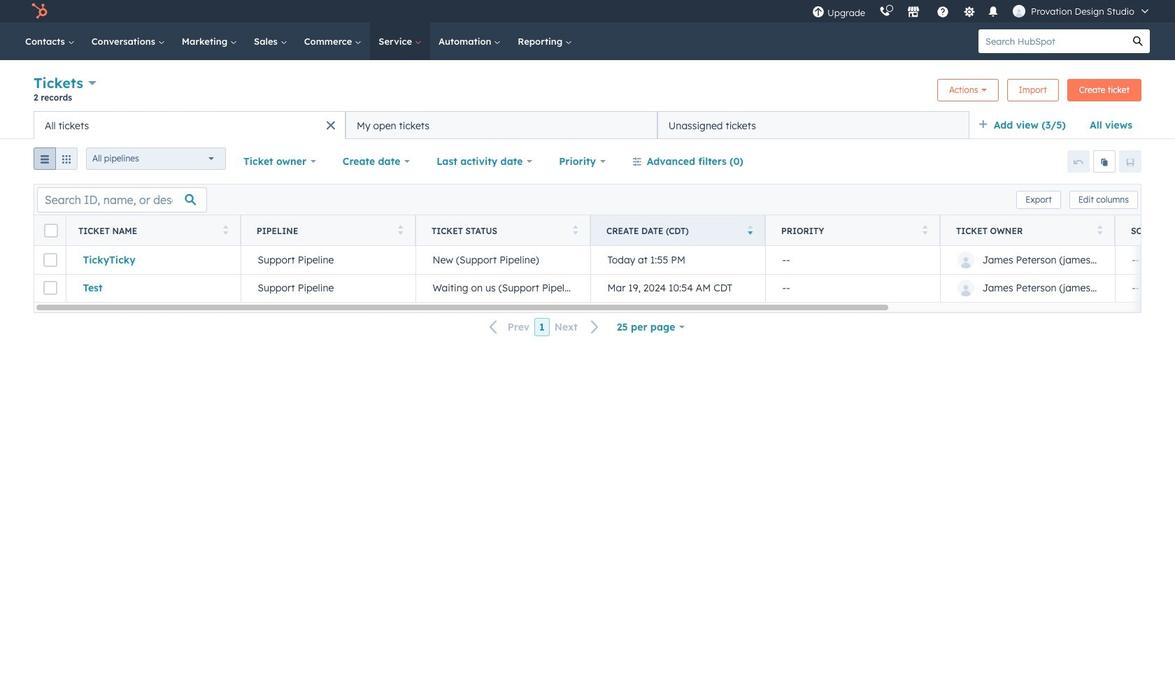 Task type: describe. For each thing, give the bounding box(es) containing it.
pagination navigation
[[481, 318, 608, 337]]

Search HubSpot search field
[[979, 29, 1126, 53]]

5 press to sort. element from the left
[[1097, 225, 1102, 237]]

1 press to sort. element from the left
[[223, 225, 228, 237]]

2 press to sort. element from the left
[[398, 225, 403, 237]]

descending sort. press to sort ascending. element
[[747, 225, 753, 237]]



Task type: locate. For each thing, give the bounding box(es) containing it.
1 horizontal spatial press to sort. image
[[573, 225, 578, 235]]

3 press to sort. image from the left
[[1097, 225, 1102, 235]]

press to sort. image for 4th press to sort. "element"
[[922, 225, 928, 235]]

banner
[[34, 73, 1142, 111]]

press to sort. image for 5th press to sort. "element" from left
[[1097, 225, 1102, 235]]

0 horizontal spatial press to sort. image
[[223, 225, 228, 235]]

group
[[34, 148, 78, 176]]

1 press to sort. image from the left
[[223, 225, 228, 235]]

1 horizontal spatial press to sort. image
[[922, 225, 928, 235]]

marketplaces image
[[907, 6, 920, 19]]

3 press to sort. element from the left
[[573, 225, 578, 237]]

1 press to sort. image from the left
[[398, 225, 403, 235]]

2 press to sort. image from the left
[[922, 225, 928, 235]]

4 press to sort. element from the left
[[922, 225, 928, 237]]

descending sort. press to sort ascending. image
[[747, 225, 753, 235]]

press to sort. element
[[223, 225, 228, 237], [398, 225, 403, 237], [573, 225, 578, 237], [922, 225, 928, 237], [1097, 225, 1102, 237]]

2 horizontal spatial press to sort. image
[[1097, 225, 1102, 235]]

menu
[[805, 0, 1158, 22]]

2 press to sort. image from the left
[[573, 225, 578, 235]]

james peterson image
[[1013, 5, 1026, 17]]

Search ID, name, or description search field
[[37, 187, 207, 212]]

press to sort. image
[[223, 225, 228, 235], [573, 225, 578, 235]]

press to sort. image
[[398, 225, 403, 235], [922, 225, 928, 235], [1097, 225, 1102, 235]]

0 horizontal spatial press to sort. image
[[398, 225, 403, 235]]

press to sort. image for fourth press to sort. "element" from right
[[398, 225, 403, 235]]



Task type: vqa. For each thing, say whether or not it's contained in the screenshot.
3rd Press to sort. image
yes



